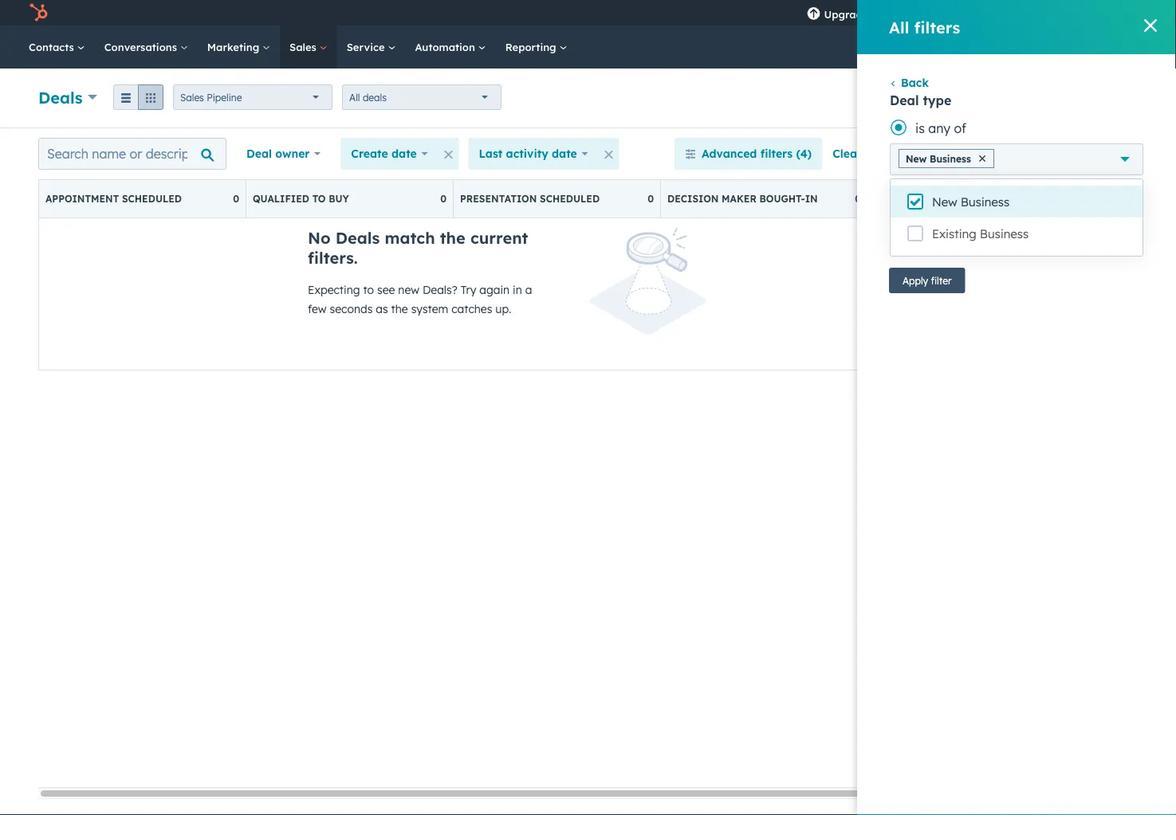 Task type: describe. For each thing, give the bounding box(es) containing it.
qualified to buy
[[253, 193, 349, 205]]

last
[[479, 147, 503, 161]]

contract
[[875, 193, 929, 205]]

bought-
[[760, 193, 805, 205]]

actions
[[947, 147, 987, 161]]

sales for sales
[[290, 40, 320, 53]]

last activity date
[[479, 147, 577, 161]]

it!
[[1123, 6, 1132, 19]]

clear all button
[[822, 138, 890, 170]]

filters for all
[[914, 17, 960, 37]]

new business button
[[890, 144, 1144, 175]]

all for all filters
[[889, 17, 909, 37]]

pipeline
[[207, 91, 242, 103]]

0 for decision maker bought-in
[[855, 193, 861, 205]]

to for qualified
[[312, 193, 326, 205]]

conversations
[[104, 40, 180, 53]]

current
[[470, 228, 528, 248]]

decision
[[667, 193, 719, 205]]

vhs
[[1063, 6, 1084, 19]]

advanced filters (4) button
[[675, 138, 822, 170]]

is for is known
[[915, 210, 925, 226]]

activity
[[506, 147, 548, 161]]

board actions
[[910, 147, 987, 161]]

marketplaces button
[[915, 0, 949, 26]]

contract sent
[[875, 193, 957, 205]]

Search HubSpot search field
[[952, 33, 1148, 61]]

create date button
[[341, 138, 438, 170]]

new
[[398, 283, 419, 297]]

is for is unknown
[[915, 235, 925, 251]]

board actions button
[[890, 138, 1016, 170]]

appointment
[[45, 193, 119, 205]]

hubspot link
[[19, 3, 60, 22]]

any
[[928, 120, 951, 136]]

1 horizontal spatial close image
[[1144, 19, 1157, 32]]

all deals button
[[342, 85, 502, 110]]

contacts link
[[19, 26, 95, 69]]

automation link
[[405, 26, 496, 69]]

reporting link
[[496, 26, 577, 69]]

none
[[928, 184, 958, 200]]

won
[[1124, 193, 1149, 205]]

deals inside no deals match the current filters.
[[336, 228, 380, 248]]

reporting
[[505, 40, 559, 53]]

closed
[[1082, 193, 1121, 205]]

as
[[376, 302, 388, 316]]

vhs can fix it!
[[1063, 6, 1132, 19]]

save view button
[[1026, 138, 1138, 170]]

close image inside the new business dropdown button
[[979, 156, 985, 162]]

existing business
[[932, 226, 1029, 242]]

row group containing new business
[[891, 186, 1143, 250]]

board
[[910, 147, 943, 161]]

closed won
[[1082, 193, 1149, 205]]

buy
[[329, 193, 349, 205]]

1 date from the left
[[392, 147, 417, 161]]

filters.
[[308, 248, 358, 268]]

presentation scheduled
[[460, 193, 600, 205]]

is for is any of
[[915, 120, 925, 136]]

last activity date button
[[469, 138, 599, 170]]

marketing
[[207, 40, 262, 53]]

catches
[[452, 302, 492, 316]]

settings link
[[982, 4, 1002, 21]]

no
[[308, 228, 331, 248]]

qualified
[[253, 193, 309, 205]]

seconds
[[330, 302, 373, 316]]

upgrade
[[824, 8, 869, 21]]

all deals
[[349, 91, 387, 103]]

of for is none of
[[962, 184, 974, 200]]

unknown
[[928, 235, 982, 251]]

all filters
[[889, 17, 960, 37]]

new inside row group
[[932, 195, 957, 210]]

back button
[[889, 76, 929, 90]]

few
[[308, 302, 327, 316]]

Search name or description search field
[[38, 138, 226, 170]]

service
[[347, 40, 388, 53]]

deals
[[363, 91, 387, 103]]

actions button
[[911, 85, 980, 111]]

1 vertical spatial business
[[961, 195, 1010, 210]]

is none of
[[915, 184, 974, 200]]

settings image
[[985, 7, 999, 21]]

deal for deal type
[[890, 93, 919, 108]]

0 for presentation scheduled
[[648, 193, 654, 205]]

automation
[[415, 40, 478, 53]]

up.
[[495, 302, 511, 316]]

conversations link
[[95, 26, 198, 69]]

actions
[[924, 92, 957, 104]]

0 for qualified to buy
[[440, 193, 447, 205]]

marketplaces image
[[925, 7, 939, 22]]

deals inside popup button
[[38, 87, 83, 107]]

calling icon image
[[891, 6, 906, 21]]

vhs can fix it! button
[[1036, 0, 1155, 26]]

expecting to see new deals? try again in a few seconds as the system catches up.
[[308, 283, 532, 316]]

(4)
[[796, 147, 812, 161]]

all for all deals
[[349, 91, 360, 103]]



Task type: locate. For each thing, give the bounding box(es) containing it.
back
[[901, 76, 929, 90]]

deal type
[[890, 93, 952, 108]]

0 vertical spatial close image
[[1144, 19, 1157, 32]]

all right "clear"
[[866, 147, 880, 161]]

save
[[1063, 147, 1089, 161]]

filter
[[931, 275, 952, 287]]

business
[[930, 153, 971, 165], [961, 195, 1010, 210], [980, 226, 1029, 242]]

deal down back button
[[890, 93, 919, 108]]

new business up existing business
[[932, 195, 1010, 210]]

0 horizontal spatial deals
[[38, 87, 83, 107]]

1 horizontal spatial the
[[440, 228, 466, 248]]

5 0 from the left
[[1062, 193, 1069, 205]]

sales link
[[280, 26, 337, 69]]

new inside the new business dropdown button
[[906, 153, 927, 165]]

0 left decision
[[648, 193, 654, 205]]

1 vertical spatial to
[[363, 283, 374, 297]]

2 vertical spatial business
[[980, 226, 1029, 242]]

is any of
[[915, 120, 967, 136]]

1 horizontal spatial all
[[866, 147, 880, 161]]

1 vertical spatial close image
[[979, 156, 985, 162]]

is down is known
[[915, 235, 925, 251]]

to for expecting
[[363, 283, 374, 297]]

1 horizontal spatial to
[[363, 283, 374, 297]]

1 horizontal spatial deal
[[890, 93, 919, 108]]

owner
[[275, 147, 310, 161]]

date right activity
[[552, 147, 577, 161]]

0 horizontal spatial scheduled
[[122, 193, 182, 205]]

1 vertical spatial new
[[932, 195, 957, 210]]

all inside 'clear all' button
[[866, 147, 880, 161]]

close image
[[1144, 19, 1157, 32], [979, 156, 985, 162]]

upgrade image
[[807, 7, 821, 22]]

all left marketplaces image
[[889, 17, 909, 37]]

all
[[889, 17, 909, 37], [349, 91, 360, 103], [866, 147, 880, 161]]

0 left closed
[[1062, 193, 1069, 205]]

type
[[923, 93, 952, 108]]

filters for advanced
[[761, 147, 793, 161]]

advanced
[[702, 147, 757, 161]]

filters inside "button"
[[761, 147, 793, 161]]

is left none
[[915, 184, 925, 200]]

apply filter
[[903, 275, 952, 287]]

date
[[392, 147, 417, 161], [552, 147, 577, 161]]

1 vertical spatial deals
[[336, 228, 380, 248]]

business inside the new business dropdown button
[[930, 153, 971, 165]]

maker
[[722, 193, 757, 205]]

in
[[805, 193, 818, 205]]

save view
[[1063, 147, 1118, 161]]

the
[[440, 228, 466, 248], [391, 302, 408, 316]]

deal owner button
[[236, 138, 331, 170]]

service link
[[337, 26, 405, 69]]

match
[[385, 228, 435, 248]]

1 vertical spatial deal
[[246, 147, 272, 161]]

deal left owner
[[246, 147, 272, 161]]

1 vertical spatial sales
[[180, 91, 204, 103]]

is unknown
[[915, 235, 982, 251]]

0 horizontal spatial all
[[349, 91, 360, 103]]

0 horizontal spatial new
[[906, 153, 927, 165]]

see
[[377, 283, 395, 297]]

all inside all deals popup button
[[349, 91, 360, 103]]

0 vertical spatial sales
[[290, 40, 320, 53]]

new business
[[906, 153, 971, 165], [932, 195, 1010, 210]]

0 left presentation
[[440, 193, 447, 205]]

1 scheduled from the left
[[122, 193, 182, 205]]

is left any at the top right
[[915, 120, 925, 136]]

0 horizontal spatial close image
[[979, 156, 985, 162]]

0 left qualified
[[233, 193, 239, 205]]

contacts
[[29, 40, 77, 53]]

the right 'match'
[[440, 228, 466, 248]]

marketing link
[[198, 26, 280, 69]]

1 horizontal spatial sales
[[290, 40, 320, 53]]

0 vertical spatial all
[[889, 17, 909, 37]]

help button
[[952, 0, 979, 26]]

1 vertical spatial filters
[[761, 147, 793, 161]]

2 date from the left
[[552, 147, 577, 161]]

0 left contract
[[855, 193, 861, 205]]

0 vertical spatial new
[[906, 153, 927, 165]]

is known
[[915, 210, 967, 226]]

deal
[[890, 93, 919, 108], [246, 147, 272, 161]]

system
[[411, 302, 448, 316]]

2 horizontal spatial all
[[889, 17, 909, 37]]

2 vertical spatial all
[[866, 147, 880, 161]]

deals banner
[[38, 81, 1138, 112]]

new
[[906, 153, 927, 165], [932, 195, 957, 210]]

sales for sales pipeline
[[180, 91, 204, 103]]

business right existing
[[980, 226, 1029, 242]]

scheduled for presentation scheduled
[[540, 193, 600, 205]]

group
[[113, 85, 164, 110]]

0 vertical spatial filters
[[914, 17, 960, 37]]

0 horizontal spatial to
[[312, 193, 326, 205]]

sales inside popup button
[[180, 91, 204, 103]]

deal for deal owner
[[246, 147, 272, 161]]

0 vertical spatial new business
[[906, 153, 971, 165]]

to
[[312, 193, 326, 205], [363, 283, 374, 297]]

can
[[1087, 6, 1105, 19]]

search button
[[1135, 33, 1162, 61]]

sales pipeline button
[[173, 85, 333, 110]]

to left the see
[[363, 283, 374, 297]]

menu item
[[880, 0, 883, 26]]

1 horizontal spatial deals
[[336, 228, 380, 248]]

1 vertical spatial of
[[962, 184, 974, 200]]

help image
[[958, 7, 973, 22]]

0 horizontal spatial date
[[392, 147, 417, 161]]

of right any at the top right
[[954, 120, 967, 136]]

deals?
[[423, 283, 458, 297]]

hubspot image
[[29, 3, 48, 22]]

2 is from the top
[[915, 184, 925, 200]]

existing
[[932, 226, 977, 242]]

the right as
[[391, 302, 408, 316]]

in
[[513, 283, 522, 297]]

3 0 from the left
[[648, 193, 654, 205]]

0 for appointment scheduled
[[233, 193, 239, 205]]

new business down any at the top right
[[906, 153, 971, 165]]

is down contract sent
[[915, 210, 925, 226]]

2 0 from the left
[[440, 193, 447, 205]]

to left buy
[[312, 193, 326, 205]]

menu containing vhs can fix it!
[[795, 0, 1157, 26]]

create date
[[351, 147, 417, 161]]

3 is from the top
[[915, 210, 925, 226]]

0
[[233, 193, 239, 205], [440, 193, 447, 205], [648, 193, 654, 205], [855, 193, 861, 205], [1062, 193, 1069, 205]]

1 horizontal spatial scheduled
[[540, 193, 600, 205]]

0 horizontal spatial filters
[[761, 147, 793, 161]]

1 horizontal spatial date
[[552, 147, 577, 161]]

sales pipeline
[[180, 91, 242, 103]]

1 is from the top
[[915, 120, 925, 136]]

is for is none of
[[915, 184, 925, 200]]

4 0 from the left
[[855, 193, 861, 205]]

menu
[[795, 0, 1157, 26]]

1 horizontal spatial new
[[932, 195, 957, 210]]

1 horizontal spatial filters
[[914, 17, 960, 37]]

scheduled down search name or description search field
[[122, 193, 182, 205]]

the inside no deals match the current filters.
[[440, 228, 466, 248]]

group inside deals banner
[[113, 85, 164, 110]]

deal inside popup button
[[246, 147, 272, 161]]

0 vertical spatial to
[[312, 193, 326, 205]]

notifications image
[[1012, 7, 1026, 22]]

new business inside dropdown button
[[906, 153, 971, 165]]

terry turtle image
[[1045, 6, 1059, 20]]

0 vertical spatial of
[[954, 120, 967, 136]]

try
[[461, 283, 476, 297]]

0 horizontal spatial sales
[[180, 91, 204, 103]]

all left deals
[[349, 91, 360, 103]]

fix
[[1107, 6, 1120, 19]]

2 scheduled from the left
[[540, 193, 600, 205]]

of for is any of
[[954, 120, 967, 136]]

0 horizontal spatial deal
[[246, 147, 272, 161]]

row group
[[891, 186, 1143, 250]]

1 0 from the left
[[233, 193, 239, 205]]

sales left pipeline
[[180, 91, 204, 103]]

create
[[351, 147, 388, 161]]

is
[[915, 120, 925, 136], [915, 184, 925, 200], [915, 210, 925, 226], [915, 235, 925, 251]]

business up existing business
[[961, 195, 1010, 210]]

apply
[[903, 275, 928, 287]]

0 vertical spatial business
[[930, 153, 971, 165]]

the inside expecting to see new deals? try again in a few seconds as the system catches up.
[[391, 302, 408, 316]]

date right create
[[392, 147, 417, 161]]

1 vertical spatial new business
[[932, 195, 1010, 210]]

again
[[479, 283, 510, 297]]

search image
[[1143, 41, 1154, 53]]

expecting
[[308, 283, 360, 297]]

filters
[[914, 17, 960, 37], [761, 147, 793, 161]]

clear all
[[833, 147, 880, 161]]

1 vertical spatial all
[[349, 91, 360, 103]]

sent
[[931, 193, 957, 205]]

business down is any of
[[930, 153, 971, 165]]

scheduled for appointment scheduled
[[122, 193, 182, 205]]

0 vertical spatial the
[[440, 228, 466, 248]]

deals right no
[[336, 228, 380, 248]]

a
[[525, 283, 532, 297]]

to inside expecting to see new deals? try again in a few seconds as the system catches up.
[[363, 283, 374, 297]]

appointment scheduled
[[45, 193, 182, 205]]

sales left service
[[290, 40, 320, 53]]

advanced filters (4)
[[702, 147, 812, 161]]

0 for contract sent
[[1062, 193, 1069, 205]]

deal owner
[[246, 147, 310, 161]]

0 vertical spatial deals
[[38, 87, 83, 107]]

sales
[[290, 40, 320, 53], [180, 91, 204, 103]]

4 is from the top
[[915, 235, 925, 251]]

deals down contacts link
[[38, 87, 83, 107]]

scheduled down the last activity date popup button at top
[[540, 193, 600, 205]]

deals button
[[38, 86, 97, 109]]

1 vertical spatial the
[[391, 302, 408, 316]]

clear
[[833, 147, 862, 161]]

of right sent
[[962, 184, 974, 200]]

0 horizontal spatial the
[[391, 302, 408, 316]]

view
[[1093, 147, 1118, 161]]

0 vertical spatial deal
[[890, 93, 919, 108]]

apply filter button
[[889, 268, 965, 293]]

decision maker bought-in
[[667, 193, 818, 205]]



Task type: vqa. For each thing, say whether or not it's contained in the screenshot.
the left the
yes



